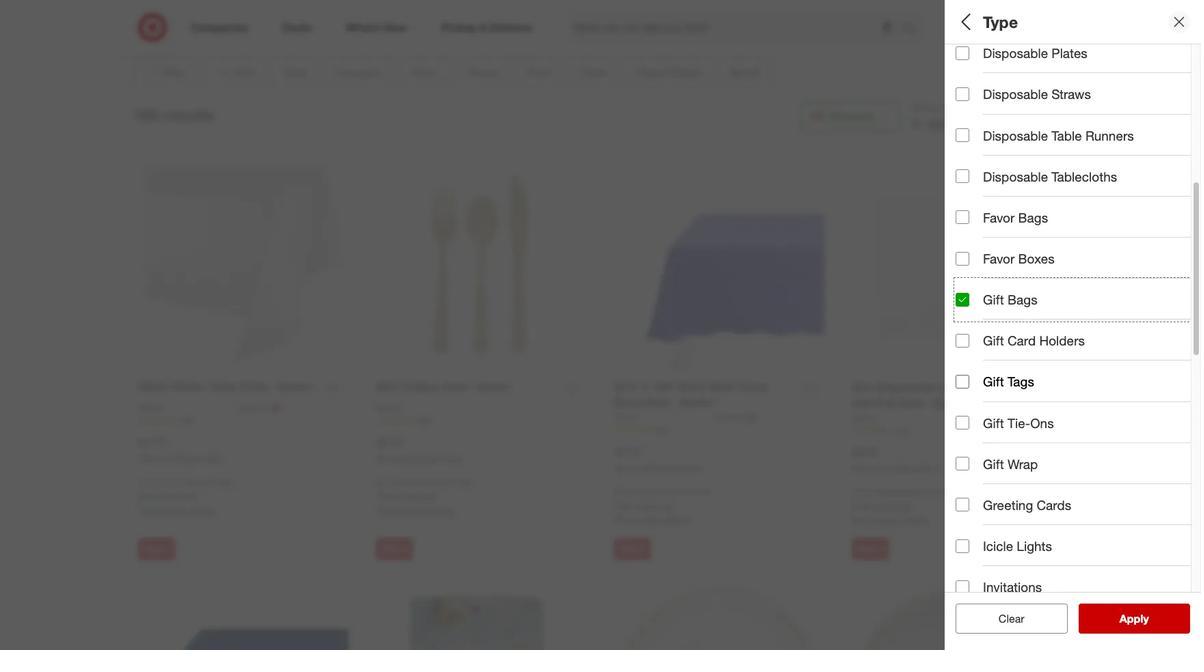 Task type: vqa. For each thing, say whether or not it's contained in the screenshot.
the left the Cards
no



Task type: locate. For each thing, give the bounding box(es) containing it.
disposable tablecloths
[[983, 169, 1117, 184]]

2 clear from the left
[[999, 613, 1025, 626]]

gift right gift bags option
[[983, 292, 1004, 308]]

orders down 104 link at the bottom right of page
[[688, 487, 711, 497]]

fpo/apo button
[[956, 475, 1201, 523]]

clear inside "type" dialog
[[999, 613, 1025, 626]]

$35 for 104
[[672, 487, 685, 497]]

disposable plates
[[983, 45, 1088, 61]]

clear
[[992, 613, 1018, 626], [999, 613, 1025, 626]]

1 vertical spatial type
[[956, 54, 985, 69]]

1 horizontal spatial $3.75
[[614, 445, 641, 459]]

$3.75 when purchased online down 104
[[614, 445, 701, 474]]

when for 564
[[376, 454, 397, 464]]

gift right decorations;
[[1162, 71, 1177, 83]]

ships for 104
[[633, 487, 652, 497]]

Invitations checkbox
[[956, 581, 969, 595]]

with down $6.00 when purchased online
[[417, 478, 432, 488]]

online inside $3.50 when purchased online
[[917, 464, 939, 474]]

only for 114
[[852, 488, 869, 498]]

1 horizontal spatial $3.75 when purchased online
[[614, 445, 701, 474]]

purchased inside $3.50 when purchased online
[[875, 464, 914, 474]]

Disposable Table Runners checkbox
[[956, 129, 969, 142]]

disposable for disposable plates
[[983, 45, 1048, 61]]

0 vertical spatial type
[[983, 12, 1018, 31]]

all filters
[[956, 12, 1021, 31]]

with down 104
[[655, 487, 670, 497]]

2 favor from the top
[[983, 251, 1015, 267]]

bags right decorations;
[[1180, 71, 1201, 83]]

straws
[[1052, 86, 1091, 102]]

with down 262
[[179, 478, 194, 488]]

type up sponsored
[[983, 12, 1018, 31]]

orders down $6.00 when purchased online
[[450, 478, 473, 488]]

0 horizontal spatial $3.75 when purchased online
[[138, 436, 225, 464]]

of
[[1052, 535, 1063, 551]]

gift for gift card holders
[[983, 333, 1004, 349]]

1 clear from the left
[[992, 613, 1018, 626]]

purchased down 104
[[638, 463, 677, 474]]

1 disposable from the top
[[983, 45, 1048, 61]]

clear for clear all
[[992, 613, 1018, 626]]

262 link
[[138, 415, 349, 427]]

0 horizontal spatial results
[[164, 105, 214, 124]]

Gift Card Holders checkbox
[[956, 334, 969, 348]]

guest rating
[[956, 346, 1036, 361]]

online inside $6.00 when purchased online
[[441, 454, 463, 464]]

$6.00 when purchased online
[[376, 436, 463, 464]]

type for type cupcake wrappers; dangler party decorations; gift bags
[[956, 54, 985, 69]]

brand
[[956, 394, 993, 409]]

$3.75 when purchased online for 104
[[614, 445, 701, 474]]

apply. for 114
[[904, 515, 929, 527]]

with for 262
[[179, 478, 194, 488]]

bags
[[1180, 71, 1201, 83], [1018, 210, 1048, 226], [1008, 292, 1038, 308]]

104 link
[[614, 424, 825, 436]]

$3.75
[[138, 436, 165, 449], [614, 445, 641, 459]]

purchased for 104
[[638, 463, 677, 474]]

only
[[138, 478, 155, 488], [376, 478, 393, 488], [614, 487, 631, 497], [852, 488, 869, 498]]

results inside button
[[1128, 613, 1163, 626]]

only ships with $35 orders free shipping * * exclusions apply. for 104
[[614, 487, 711, 526]]

gift for gift tags
[[983, 374, 1004, 390]]

see
[[1105, 613, 1125, 626]]

purchased down $6.00
[[400, 454, 439, 464]]

icicle lights
[[983, 539, 1052, 554]]

orders
[[1039, 101, 1071, 115], [212, 478, 235, 488], [450, 478, 473, 488], [688, 487, 711, 497], [926, 488, 949, 498]]

165 results
[[133, 105, 214, 124]]

2 disposable from the top
[[983, 86, 1048, 102]]

free for 564
[[376, 491, 395, 502]]

ships for 262
[[157, 478, 177, 488]]

1 vertical spatial results
[[1128, 613, 1163, 626]]

only ships with $35 orders free shipping * * exclusions apply.
[[138, 478, 235, 517], [376, 478, 473, 517], [614, 487, 711, 526], [852, 488, 949, 527]]

disposable straws
[[983, 86, 1091, 102]]

gift for gift wrap
[[983, 456, 1004, 472]]

online down 564 link
[[441, 454, 463, 464]]

1 favor from the top
[[983, 210, 1015, 226]]

type inside dialog
[[983, 12, 1018, 31]]

favor right favor boxes checkbox
[[983, 251, 1015, 267]]

price
[[956, 250, 988, 266]]

Greeting Cards checkbox
[[956, 499, 969, 512]]

disposable down or
[[983, 128, 1048, 143]]

type up the cupcake
[[956, 54, 985, 69]]

clear down invitations
[[999, 613, 1025, 626]]

ships for 564
[[395, 478, 414, 488]]

favor
[[983, 210, 1015, 226], [983, 251, 1015, 267]]

when
[[138, 454, 159, 464], [376, 454, 397, 464], [614, 463, 635, 474], [852, 464, 873, 474]]

purchased inside $6.00 when purchased online
[[400, 454, 439, 464]]

$3.75 for 104
[[614, 445, 641, 459]]

bags for gift bags
[[1008, 292, 1038, 308]]

exclusions apply. link for 262
[[141, 505, 216, 517]]

purchased
[[162, 454, 201, 464], [400, 454, 439, 464], [638, 463, 677, 474], [875, 464, 914, 474]]

sponsored
[[970, 33, 1011, 43]]

online down 262 link
[[203, 454, 225, 464]]

gift left wrap
[[983, 456, 1004, 472]]

orders up disposable table runners
[[1039, 101, 1071, 115]]

clear left all
[[992, 613, 1018, 626]]

deals button
[[956, 284, 1201, 332]]

results right see
[[1128, 613, 1163, 626]]

results for see results
[[1128, 613, 1163, 626]]

favor for favor boxes
[[983, 251, 1015, 267]]

disposable down wrappers;
[[983, 86, 1048, 102]]

free for 262
[[138, 491, 157, 502]]

shipping for 262
[[160, 491, 196, 502]]

exclusions for 104
[[617, 514, 663, 526]]

disposable up wrappers;
[[983, 45, 1048, 61]]

exclusions
[[141, 505, 187, 517], [379, 505, 425, 517], [617, 514, 663, 526], [855, 515, 901, 527]]

bags up 'card'
[[1008, 292, 1038, 308]]

purchased down 262
[[162, 454, 201, 464]]

$35
[[1019, 101, 1036, 115], [196, 478, 209, 488], [434, 478, 447, 488], [672, 487, 685, 497], [910, 488, 923, 498]]

4 disposable from the top
[[983, 169, 1048, 184]]

occasion
[[956, 106, 1014, 122]]

Favor Bags checkbox
[[956, 211, 969, 225]]

gift up brand
[[983, 374, 1004, 390]]

online for 262
[[203, 454, 225, 464]]

when inside $6.00 when purchased online
[[376, 454, 397, 464]]

exclusions apply. link
[[141, 505, 216, 517], [379, 505, 453, 517], [617, 514, 691, 526], [855, 515, 929, 527]]

online down 104 link at the bottom right of page
[[679, 463, 701, 474]]

262
[[180, 416, 194, 426]]

filters
[[979, 12, 1021, 31]]

3 disposable from the top
[[983, 128, 1048, 143]]

with down $3.50 when purchased online
[[893, 488, 908, 498]]

wrappers;
[[997, 71, 1041, 83]]

2 vertical spatial bags
[[1008, 292, 1038, 308]]

apply button
[[1079, 604, 1190, 634]]

with
[[936, 101, 956, 115], [179, 478, 194, 488], [417, 478, 432, 488], [655, 487, 670, 497], [893, 488, 908, 498]]

564 link
[[376, 415, 587, 427]]

only for 104
[[614, 487, 631, 497]]

1 horizontal spatial results
[[1128, 613, 1163, 626]]

$3.50
[[852, 446, 879, 459]]

gift tags
[[983, 374, 1034, 390]]

free
[[911, 101, 933, 115], [138, 491, 157, 502], [376, 491, 395, 502], [614, 500, 633, 512], [852, 501, 871, 513]]

online for 114
[[917, 464, 939, 474]]

type for type
[[983, 12, 1018, 31]]

gift left 'card'
[[983, 333, 1004, 349]]

greeting
[[983, 498, 1033, 513]]

deals
[[956, 298, 991, 314]]

online left gift wrap option
[[917, 464, 939, 474]]

$3.75 when purchased online
[[138, 436, 225, 464], [614, 445, 701, 474]]

$35 for 564
[[434, 478, 447, 488]]

disposable up 'favor bags'
[[983, 169, 1048, 184]]

guest
[[956, 346, 992, 361]]

*
[[196, 491, 200, 502], [434, 491, 438, 502], [672, 500, 676, 512], [910, 501, 913, 513], [138, 505, 141, 517], [376, 505, 379, 517], [614, 514, 617, 526], [852, 515, 855, 527]]

results
[[164, 105, 214, 124], [1128, 613, 1163, 626]]

orders left fpo/apo
[[926, 488, 949, 498]]

favor right favor bags option
[[983, 210, 1015, 226]]

only ships with $35 orders free shipping * * exclusions apply. for 564
[[376, 478, 473, 517]]

purchased down $3.50
[[875, 464, 914, 474]]

disposable
[[983, 45, 1048, 61], [983, 86, 1048, 102], [983, 128, 1048, 143], [983, 169, 1048, 184]]

$3.75 when purchased online down 262
[[138, 436, 225, 464]]

purchased for 114
[[875, 464, 914, 474]]

Disposable Tablecloths checkbox
[[956, 170, 969, 183]]

bags up boxes
[[1018, 210, 1048, 226]]

shipping
[[160, 491, 196, 502], [398, 491, 434, 502], [636, 500, 672, 512], [874, 501, 910, 513]]

only for 262
[[138, 478, 155, 488]]

type
[[983, 12, 1018, 31], [956, 54, 985, 69]]

when inside $3.50 when purchased online
[[852, 464, 873, 474]]

0 vertical spatial results
[[164, 105, 214, 124]]

1 vertical spatial favor
[[983, 251, 1015, 267]]

gift for gift tie-ons
[[983, 415, 1004, 431]]

orders down 262 link
[[212, 478, 235, 488]]

clear inside all filters dialog
[[992, 613, 1018, 626]]

when for 262
[[138, 454, 159, 464]]

only for 564
[[376, 478, 393, 488]]

0 horizontal spatial $3.75
[[138, 436, 165, 449]]

disposable for disposable table runners
[[983, 128, 1048, 143]]

1 vertical spatial bags
[[1018, 210, 1048, 226]]

when for 114
[[852, 464, 873, 474]]

type inside type cupcake wrappers; dangler party decorations; gift bags
[[956, 54, 985, 69]]

results right 165
[[164, 105, 214, 124]]

price button
[[956, 236, 1201, 284]]

0 vertical spatial bags
[[1180, 71, 1201, 83]]

gift left tie-
[[983, 415, 1004, 431]]

redcard
[[959, 101, 1003, 115]]

0 vertical spatial favor
[[983, 210, 1015, 226]]

favor boxes
[[983, 251, 1055, 267]]

online for 104
[[679, 463, 701, 474]]

search
[[897, 22, 930, 35]]

icicle
[[983, 539, 1013, 554]]

apply.
[[190, 505, 216, 517], [428, 505, 453, 517], [666, 514, 691, 526], [904, 515, 929, 527]]



Task type: describe. For each thing, give the bounding box(es) containing it.
gift wrap
[[983, 456, 1038, 472]]

orders for 114
[[926, 488, 949, 498]]

apply
[[1120, 613, 1149, 626]]

564
[[418, 416, 432, 426]]

cupcake
[[956, 71, 994, 83]]

104
[[656, 425, 670, 435]]

orders for 564
[[450, 478, 473, 488]]

exclusions for 114
[[855, 515, 901, 527]]

party
[[1079, 71, 1102, 83]]

decorations;
[[1105, 71, 1159, 83]]

free for 114
[[852, 501, 871, 513]]

ships for 114
[[871, 488, 890, 498]]

search button
[[897, 12, 930, 45]]

disposable for disposable tablecloths
[[983, 169, 1048, 184]]

114
[[894, 426, 908, 436]]

table
[[1052, 128, 1082, 143]]

shipping for 104
[[636, 500, 672, 512]]

color button
[[956, 140, 1201, 188]]

114 link
[[852, 425, 1063, 437]]

greeting cards
[[983, 498, 1072, 513]]

featured
[[956, 441, 1011, 457]]

Gift Bags checkbox
[[956, 293, 969, 307]]

exclusions apply. link for 114
[[855, 515, 929, 527]]

Include out of stock checkbox
[[956, 536, 969, 550]]

cards
[[1037, 498, 1072, 513]]

with for 114
[[893, 488, 908, 498]]

guest rating button
[[956, 332, 1201, 379]]

favor bags
[[983, 210, 1048, 226]]

Icicle Lights checkbox
[[956, 540, 969, 553]]

disposable for disposable straws
[[983, 86, 1048, 102]]

advertisement region
[[190, 0, 1011, 32]]

gift tie-ons
[[983, 415, 1054, 431]]

bags for favor bags
[[1018, 210, 1048, 226]]

gift inside type cupcake wrappers; dangler party decorations; gift bags
[[1162, 71, 1177, 83]]

$35 for 114
[[910, 488, 923, 498]]

see results button
[[1079, 604, 1190, 634]]

purchased for 564
[[400, 454, 439, 464]]

Disposable Straws checkbox
[[956, 87, 969, 101]]

to
[[911, 117, 922, 131]]

apply. for 104
[[666, 514, 691, 526]]

see results
[[1105, 613, 1163, 626]]

bags inside type cupcake wrappers; dangler party decorations; gift bags
[[1180, 71, 1201, 83]]

Gift Wrap checkbox
[[956, 458, 969, 471]]

brand button
[[956, 379, 1201, 427]]

disposable table runners
[[983, 128, 1134, 143]]

clear all button
[[956, 604, 1068, 634]]

free for 104
[[614, 500, 633, 512]]

fpo/apo
[[956, 489, 1015, 505]]

tablecloths
[[1052, 169, 1117, 184]]

type dialog
[[945, 0, 1201, 651]]

include
[[983, 535, 1026, 551]]

wrap
[[1008, 456, 1038, 472]]

$3.50 when purchased online
[[852, 446, 939, 474]]

dangler
[[1043, 71, 1077, 83]]

$6.00
[[376, 436, 403, 449]]

type cupcake wrappers; dangler party decorations; gift bags
[[956, 54, 1201, 83]]

$3.75 when purchased online for 262
[[138, 436, 225, 464]]

shipping for 114
[[874, 501, 910, 513]]

results for 165 results
[[164, 105, 214, 124]]

tags
[[1008, 374, 1034, 390]]

165
[[133, 105, 159, 124]]

invitations
[[983, 580, 1042, 596]]

ons
[[1030, 415, 1054, 431]]

card
[[1008, 333, 1036, 349]]

Disposable Plates checkbox
[[956, 46, 969, 60]]

clear all
[[992, 613, 1031, 626]]

Gift Tie-Ons checkbox
[[956, 416, 969, 430]]

with for 104
[[655, 487, 670, 497]]

exclusions apply. link for 104
[[617, 514, 691, 526]]

all
[[956, 12, 975, 31]]

favor for favor bags
[[983, 210, 1015, 226]]

with for 564
[[417, 478, 432, 488]]

include out of stock
[[983, 535, 1098, 551]]

holders
[[1040, 333, 1085, 349]]

all
[[1021, 613, 1031, 626]]

exclusions for 262
[[141, 505, 187, 517]]

exclusions apply. link for 564
[[379, 505, 453, 517]]

theme button
[[956, 188, 1201, 236]]

apply. for 564
[[428, 505, 453, 517]]

online for 564
[[441, 454, 463, 464]]

gift bags
[[983, 292, 1038, 308]]

rating
[[996, 346, 1036, 361]]

What can we help you find? suggestions appear below search field
[[566, 12, 906, 42]]

tie-
[[1008, 415, 1030, 431]]

color
[[956, 154, 989, 170]]

shipping for 564
[[398, 491, 434, 502]]

only ships with $35 orders free shipping * * exclusions apply. for 114
[[852, 488, 949, 527]]

gift card holders
[[983, 333, 1085, 349]]

or
[[1006, 101, 1016, 115]]

clear for clear
[[999, 613, 1025, 626]]

Gift Tags checkbox
[[956, 375, 969, 389]]

lights
[[1017, 539, 1052, 554]]

with down disposable straws checkbox
[[936, 101, 956, 115]]

orders for 262
[[212, 478, 235, 488]]

exclusions for 564
[[379, 505, 425, 517]]

Favor Boxes checkbox
[[956, 252, 969, 266]]

out
[[1029, 535, 1048, 551]]

theme
[[956, 202, 998, 218]]

purchased for 262
[[162, 454, 201, 464]]

runners
[[1086, 128, 1134, 143]]

featured button
[[956, 427, 1201, 475]]

stock
[[1066, 535, 1098, 551]]

only ships with $35 orders free shipping * * exclusions apply. for 262
[[138, 478, 235, 517]]

all filters dialog
[[945, 0, 1201, 651]]

clear button
[[956, 604, 1068, 634]]

orders for 104
[[688, 487, 711, 497]]

boxes
[[1018, 251, 1055, 267]]

gift for gift bags
[[983, 292, 1004, 308]]

free with redcard or $35 orders
[[911, 101, 1071, 115]]

apply. for 262
[[190, 505, 216, 517]]

when for 104
[[614, 463, 635, 474]]

$3.75 for 262
[[138, 436, 165, 449]]

plates
[[1052, 45, 1088, 61]]

$35 for 262
[[196, 478, 209, 488]]

occasion button
[[956, 92, 1201, 140]]



